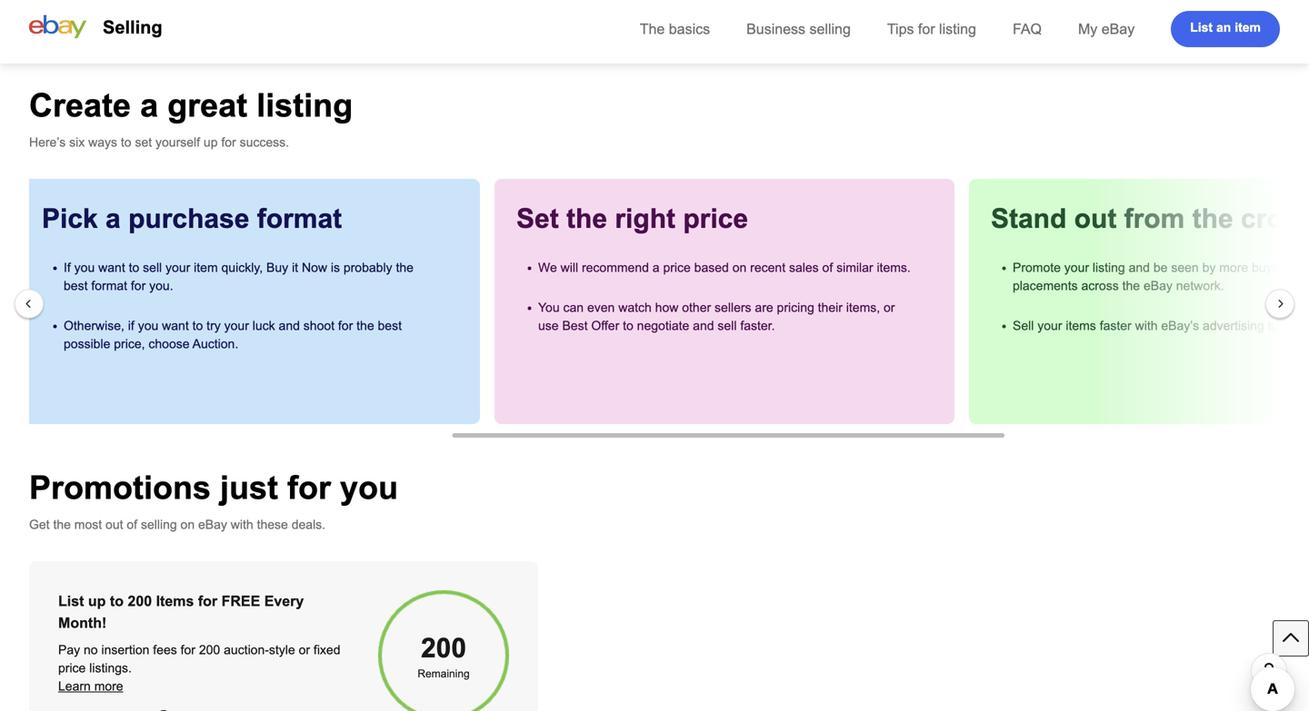 Task type: describe. For each thing, give the bounding box(es) containing it.
wit
[[1294, 261, 1309, 275]]

or inside pay no insertion fees for 200 auction-style or fixed price listings. learn more
[[299, 644, 310, 658]]

seen
[[1171, 261, 1199, 275]]

1 horizontal spatial out
[[1074, 204, 1117, 234]]

the inside if you want to sell your item quickly, buy it now is probably the best format for you.
[[396, 261, 414, 275]]

to inside if you want to sell your item quickly, buy it now is probably the best format for you.
[[129, 261, 139, 275]]

their
[[818, 301, 843, 315]]

month!
[[58, 616, 107, 632]]

fixed
[[314, 644, 341, 658]]

learn more link
[[58, 680, 123, 694]]

my ebay
[[1078, 21, 1135, 37]]

my
[[1078, 21, 1098, 37]]

we
[[538, 261, 557, 275]]

otherwise, if you want to try your luck and shoot for the best possible price, choose auction.
[[64, 319, 402, 351]]

my ebay link
[[1078, 21, 1135, 37]]

the
[[640, 21, 665, 37]]

200 inside 200 remaining
[[421, 634, 466, 664]]

the right get
[[53, 518, 71, 532]]

possible
[[64, 337, 110, 351]]

pick
[[42, 204, 98, 234]]

yourself
[[155, 135, 200, 150]]

are
[[755, 301, 773, 315]]

faq link
[[1013, 21, 1042, 37]]

pay
[[58, 644, 80, 658]]

ebay's
[[1161, 319, 1199, 333]]

just
[[220, 470, 278, 506]]

success.
[[240, 135, 289, 150]]

negotiate
[[637, 319, 689, 333]]

for inside the list up to 200 items for free every month!
[[198, 594, 217, 610]]

2 vertical spatial you
[[340, 470, 398, 506]]

price,
[[114, 337, 145, 351]]

if
[[64, 261, 71, 275]]

pay no insertion fees for 200 auction-style or fixed price listings. learn more
[[58, 644, 341, 694]]

probably
[[344, 261, 392, 275]]

here's
[[29, 135, 66, 150]]

you
[[538, 301, 560, 315]]

list an item
[[1190, 20, 1261, 35]]

1 horizontal spatial up
[[204, 135, 218, 150]]

basics
[[669, 21, 710, 37]]

is
[[331, 261, 340, 275]]

more inside promote your listing and be seen by more buyers wit
[[1220, 261, 1249, 275]]

tools.
[[1268, 319, 1299, 333]]

item inside if you want to sell your item quickly, buy it now is probably the best format for you.
[[194, 261, 218, 275]]

items
[[156, 594, 194, 610]]

200 remaining
[[418, 634, 470, 681]]

the right set
[[566, 204, 607, 234]]

promotions just for you
[[29, 470, 398, 506]]

help, opens dialogs image
[[1260, 663, 1278, 681]]

for inside if you want to sell your item quickly, buy it now is probably the best format for you.
[[131, 279, 146, 293]]

crowd
[[1241, 204, 1309, 234]]

style
[[269, 644, 295, 658]]

now
[[302, 261, 327, 275]]

quickly,
[[221, 261, 263, 275]]

to inside you can even watch how other sellers are pricing their items, or use best offer to negotiate and sell faster.
[[623, 319, 634, 333]]

ways
[[88, 135, 117, 150]]

for up deals.
[[287, 470, 331, 506]]

business selling
[[747, 21, 851, 37]]

faster.
[[740, 319, 775, 333]]

if
[[128, 319, 134, 333]]

sell your items faster with ebay's advertising tools.
[[1013, 319, 1299, 333]]

and inside 'otherwise, if you want to try your luck and shoot for the best possible price, choose auction.'
[[279, 319, 300, 333]]

to left 'set'
[[121, 135, 131, 150]]

to inside the list up to 200 items for free every month!
[[110, 594, 124, 610]]

your inside if you want to sell your item quickly, buy it now is probably the best format for you.
[[166, 261, 190, 275]]

otherwise,
[[64, 319, 124, 333]]

1 horizontal spatial item
[[1235, 20, 1261, 35]]

items.
[[877, 261, 911, 275]]

1 horizontal spatial of
[[822, 261, 833, 275]]

you inside 'otherwise, if you want to try your luck and shoot for the best possible price, choose auction.'
[[138, 319, 158, 333]]

promote
[[1013, 261, 1061, 275]]

a for create
[[140, 87, 158, 124]]

use
[[538, 319, 559, 333]]

fees
[[153, 644, 177, 658]]

will
[[561, 261, 578, 275]]

create
[[29, 87, 131, 124]]

great
[[167, 87, 247, 124]]

right
[[615, 204, 676, 234]]

0 vertical spatial with
[[1135, 319, 1158, 333]]

for right tips
[[918, 21, 935, 37]]

luck
[[253, 319, 275, 333]]

0 vertical spatial price
[[683, 204, 748, 234]]

want inside if you want to sell your item quickly, buy it now is probably the best format for you.
[[98, 261, 125, 275]]

1 vertical spatial with
[[231, 518, 253, 532]]

buy
[[266, 261, 288, 275]]

sell inside you can even watch how other sellers are pricing their items, or use best offer to negotiate and sell faster.
[[718, 319, 737, 333]]

1 horizontal spatial format
[[257, 204, 342, 234]]

want inside 'otherwise, if you want to try your luck and shoot for the best possible price, choose auction.'
[[162, 319, 189, 333]]

stand out from the crowd
[[991, 204, 1309, 234]]

the inside 'otherwise, if you want to try your luck and shoot for the best possible price, choose auction.'
[[357, 319, 374, 333]]

these
[[257, 518, 288, 532]]

watch
[[618, 301, 652, 315]]

on for ebay
[[181, 518, 195, 532]]

200 inside pay no insertion fees for 200 auction-style or fixed price listings. learn more
[[199, 644, 220, 658]]

pick a purchase format
[[42, 204, 342, 234]]

or inside you can even watch how other sellers are pricing their items, or use best offer to negotiate and sell faster.
[[884, 301, 895, 315]]

purchase
[[128, 204, 250, 234]]

promote your listing and be seen by more buyers wit
[[1013, 261, 1309, 293]]

pricing
[[777, 301, 814, 315]]

a for pick
[[106, 204, 121, 234]]

recommend
[[582, 261, 649, 275]]

how
[[655, 301, 679, 315]]

auction-
[[224, 644, 269, 658]]

1 vertical spatial selling
[[141, 518, 177, 532]]

be
[[1154, 261, 1168, 275]]

up inside the list up to 200 items for free every month!
[[88, 594, 106, 610]]



Task type: locate. For each thing, give the bounding box(es) containing it.
1 horizontal spatial best
[[378, 319, 402, 333]]

on
[[733, 261, 747, 275], [181, 518, 195, 532]]

0 vertical spatial on
[[733, 261, 747, 275]]

1 horizontal spatial and
[[693, 319, 714, 333]]

and left be
[[1129, 261, 1150, 275]]

best
[[64, 279, 88, 293], [378, 319, 402, 333]]

1 vertical spatial up
[[88, 594, 106, 610]]

1 horizontal spatial more
[[1220, 261, 1249, 275]]

0 vertical spatial best
[[64, 279, 88, 293]]

1 vertical spatial list
[[58, 594, 84, 610]]

format up it
[[257, 204, 342, 234]]

selling down promotions
[[141, 518, 177, 532]]

list for list an item
[[1190, 20, 1213, 35]]

want up choose
[[162, 319, 189, 333]]

0 vertical spatial up
[[204, 135, 218, 150]]

sellers
[[715, 301, 752, 315]]

a right pick
[[106, 204, 121, 234]]

to up the insertion
[[110, 594, 124, 610]]

selling
[[103, 17, 162, 37]]

to up if
[[129, 261, 139, 275]]

faster
[[1100, 319, 1132, 333]]

1 horizontal spatial want
[[162, 319, 189, 333]]

best
[[562, 319, 588, 333]]

the basics link
[[640, 21, 710, 37]]

items
[[1066, 319, 1096, 333]]

more down listings.
[[94, 680, 123, 694]]

0 vertical spatial a
[[140, 87, 158, 124]]

0 vertical spatial list
[[1190, 20, 1213, 35]]

0 horizontal spatial or
[[299, 644, 310, 658]]

for inside pay no insertion fees for 200 auction-style or fixed price listings. learn more
[[181, 644, 195, 658]]

shoot
[[303, 319, 335, 333]]

get
[[29, 518, 50, 532]]

best inside if you want to sell your item quickly, buy it now is probably the best format for you.
[[64, 279, 88, 293]]

or right items,
[[884, 301, 895, 315]]

0 horizontal spatial up
[[88, 594, 106, 610]]

2 horizontal spatial a
[[653, 261, 660, 275]]

items,
[[846, 301, 880, 315]]

faq
[[1013, 21, 1042, 37]]

you can even watch how other sellers are pricing their items, or use best offer to negotiate and sell faster.
[[538, 301, 895, 333]]

and down "other"
[[693, 319, 714, 333]]

your inside promote your listing and be seen by more buyers wit
[[1065, 261, 1089, 275]]

listings.
[[89, 662, 132, 676]]

selling right business
[[810, 21, 851, 37]]

1 vertical spatial you
[[138, 319, 158, 333]]

1 horizontal spatial selling
[[810, 21, 851, 37]]

your right the sell
[[1038, 319, 1062, 333]]

0 horizontal spatial list
[[58, 594, 84, 610]]

listing for tips for listing
[[939, 21, 976, 37]]

item left quickly,
[[194, 261, 218, 275]]

0 vertical spatial ebay
[[1102, 21, 1135, 37]]

of down promotions
[[127, 518, 137, 532]]

listing left be
[[1093, 261, 1125, 275]]

to left try
[[192, 319, 203, 333]]

0 horizontal spatial with
[[231, 518, 253, 532]]

sales
[[789, 261, 819, 275]]

want
[[98, 261, 125, 275], [162, 319, 189, 333]]

2 horizontal spatial listing
[[1093, 261, 1125, 275]]

a right recommend
[[653, 261, 660, 275]]

sell down sellers
[[718, 319, 737, 333]]

list for list up to 200 items for free every month!
[[58, 594, 84, 610]]

list inside the list up to 200 items for free every month!
[[58, 594, 84, 610]]

or right the style
[[299, 644, 310, 658]]

every
[[264, 594, 304, 610]]

a up 'set'
[[140, 87, 158, 124]]

for left success.
[[221, 135, 236, 150]]

the up by
[[1193, 204, 1234, 234]]

and inside promote your listing and be seen by more buyers wit
[[1129, 261, 1150, 275]]

0 horizontal spatial more
[[94, 680, 123, 694]]

offer
[[591, 319, 619, 333]]

the basics
[[640, 21, 710, 37]]

out right the 'most'
[[106, 518, 123, 532]]

of right the sales
[[822, 261, 833, 275]]

1 vertical spatial a
[[106, 204, 121, 234]]

with
[[1135, 319, 1158, 333], [231, 518, 253, 532]]

we will recommend a price based on recent sales of similar items.
[[538, 261, 911, 275]]

listing
[[939, 21, 976, 37], [257, 87, 353, 124], [1093, 261, 1125, 275]]

an
[[1217, 20, 1231, 35]]

1 horizontal spatial you
[[138, 319, 158, 333]]

best inside 'otherwise, if you want to try your luck and shoot for the best possible price, choose auction.'
[[378, 319, 402, 333]]

0 horizontal spatial out
[[106, 518, 123, 532]]

it
[[292, 261, 298, 275]]

1 vertical spatial on
[[181, 518, 195, 532]]

tips for listing link
[[887, 21, 976, 37]]

0 vertical spatial sell
[[143, 261, 162, 275]]

list up to 200 items for free every month!
[[58, 594, 304, 632]]

on right based
[[733, 261, 747, 275]]

0 vertical spatial want
[[98, 261, 125, 275]]

from
[[1124, 204, 1185, 234]]

sell inside if you want to sell your item quickly, buy it now is probably the best format for you.
[[143, 261, 162, 275]]

for inside 'otherwise, if you want to try your luck and shoot for the best possible price, choose auction.'
[[338, 319, 353, 333]]

out left "from"
[[1074, 204, 1117, 234]]

200 up the remaining
[[421, 634, 466, 664]]

0 horizontal spatial you
[[74, 261, 95, 275]]

1 horizontal spatial ebay
[[1102, 21, 1135, 37]]

for right items
[[198, 594, 217, 610]]

set
[[516, 204, 559, 234]]

price left based
[[663, 261, 691, 275]]

ebay down the promotions just for you
[[198, 518, 227, 532]]

sell up you.
[[143, 261, 162, 275]]

up up month!
[[88, 594, 106, 610]]

for left you.
[[131, 279, 146, 293]]

0 horizontal spatial selling
[[141, 518, 177, 532]]

for right shoot
[[338, 319, 353, 333]]

try
[[207, 319, 221, 333]]

sell
[[1013, 319, 1034, 333]]

0 vertical spatial selling
[[810, 21, 851, 37]]

0 horizontal spatial 200
[[128, 594, 152, 610]]

your up you.
[[166, 261, 190, 275]]

best down if
[[64, 279, 88, 293]]

listing up success.
[[257, 87, 353, 124]]

recent
[[750, 261, 786, 275]]

1 horizontal spatial or
[[884, 301, 895, 315]]

1 vertical spatial price
[[663, 261, 691, 275]]

to
[[121, 135, 131, 150], [129, 261, 139, 275], [192, 319, 203, 333], [623, 319, 634, 333], [110, 594, 124, 610]]

promotions
[[29, 470, 211, 506]]

price up based
[[683, 204, 748, 234]]

here's six ways to set yourself up for success.
[[29, 135, 289, 150]]

ebay right "my"
[[1102, 21, 1135, 37]]

0 horizontal spatial want
[[98, 261, 125, 275]]

you
[[74, 261, 95, 275], [138, 319, 158, 333], [340, 470, 398, 506]]

can
[[563, 301, 584, 315]]

1 vertical spatial want
[[162, 319, 189, 333]]

0 vertical spatial format
[[257, 204, 342, 234]]

want right if
[[98, 261, 125, 275]]

and inside you can even watch how other sellers are pricing their items, or use best offer to negotiate and sell faster.
[[693, 319, 714, 333]]

1 horizontal spatial list
[[1190, 20, 1213, 35]]

more right by
[[1220, 261, 1249, 275]]

format up the otherwise,
[[91, 279, 127, 293]]

1 horizontal spatial on
[[733, 261, 747, 275]]

1 horizontal spatial with
[[1135, 319, 1158, 333]]

0 horizontal spatial sell
[[143, 261, 162, 275]]

0 horizontal spatial listing
[[257, 87, 353, 124]]

1 vertical spatial best
[[378, 319, 402, 333]]

the right shoot
[[357, 319, 374, 333]]

tips
[[887, 21, 914, 37]]

0 horizontal spatial best
[[64, 279, 88, 293]]

with left these
[[231, 518, 253, 532]]

if you want to sell your item quickly, buy it now is probably the best format for you.
[[64, 261, 414, 293]]

2 horizontal spatial you
[[340, 470, 398, 506]]

1 horizontal spatial sell
[[718, 319, 737, 333]]

listing for promote your listing and be seen by more buyers wit
[[1093, 261, 1125, 275]]

other
[[682, 301, 711, 315]]

0 horizontal spatial on
[[181, 518, 195, 532]]

list an item link
[[1171, 11, 1280, 47]]

0 horizontal spatial item
[[194, 261, 218, 275]]

get the most out of selling on ebay with these deals.
[[29, 518, 326, 532]]

list inside list an item link
[[1190, 20, 1213, 35]]

format inside if you want to sell your item quickly, buy it now is probably the best format for you.
[[91, 279, 127, 293]]

your inside 'otherwise, if you want to try your luck and shoot for the best possible price, choose auction.'
[[224, 319, 249, 333]]

your right promote
[[1065, 261, 1089, 275]]

a
[[140, 87, 158, 124], [106, 204, 121, 234], [653, 261, 660, 275]]

2 vertical spatial price
[[58, 662, 86, 676]]

you inside if you want to sell your item quickly, buy it now is probably the best format for you.
[[74, 261, 95, 275]]

0 vertical spatial you
[[74, 261, 95, 275]]

1 vertical spatial or
[[299, 644, 310, 658]]

2 horizontal spatial and
[[1129, 261, 1150, 275]]

by
[[1203, 261, 1216, 275]]

ebay
[[1102, 21, 1135, 37], [198, 518, 227, 532]]

list left an
[[1190, 20, 1213, 35]]

deals.
[[292, 518, 326, 532]]

1 vertical spatial format
[[91, 279, 127, 293]]

no
[[84, 644, 98, 658]]

200 left auction-
[[199, 644, 220, 658]]

1 horizontal spatial 200
[[199, 644, 220, 658]]

on down the promotions just for you
[[181, 518, 195, 532]]

2 vertical spatial listing
[[1093, 261, 1125, 275]]

to inside 'otherwise, if you want to try your luck and shoot for the best possible price, choose auction.'
[[192, 319, 203, 333]]

list up month!
[[58, 594, 84, 610]]

best down the "probably"
[[378, 319, 402, 333]]

or
[[884, 301, 895, 315], [299, 644, 310, 658]]

0 vertical spatial or
[[884, 301, 895, 315]]

with right faster
[[1135, 319, 1158, 333]]

1 vertical spatial of
[[127, 518, 137, 532]]

1 vertical spatial more
[[94, 680, 123, 694]]

0 horizontal spatial ebay
[[198, 518, 227, 532]]

your right try
[[224, 319, 249, 333]]

the
[[566, 204, 607, 234], [1193, 204, 1234, 234], [396, 261, 414, 275], [357, 319, 374, 333], [53, 518, 71, 532]]

six
[[69, 135, 85, 150]]

item right an
[[1235, 20, 1261, 35]]

more inside pay no insertion fees for 200 auction-style or fixed price listings. learn more
[[94, 680, 123, 694]]

2 vertical spatial a
[[653, 261, 660, 275]]

0 horizontal spatial of
[[127, 518, 137, 532]]

price up learn
[[58, 662, 86, 676]]

for right fees
[[181, 644, 195, 658]]

similar
[[837, 261, 873, 275]]

you.
[[149, 279, 173, 293]]

on for recent
[[733, 261, 747, 275]]

1 horizontal spatial listing
[[939, 21, 976, 37]]

0 vertical spatial of
[[822, 261, 833, 275]]

0 horizontal spatial format
[[91, 279, 127, 293]]

1 vertical spatial sell
[[718, 319, 737, 333]]

up
[[204, 135, 218, 150], [88, 594, 106, 610]]

and
[[1129, 261, 1150, 275], [279, 319, 300, 333], [693, 319, 714, 333]]

200 inside the list up to 200 items for free every month!
[[128, 594, 152, 610]]

even
[[587, 301, 615, 315]]

2 horizontal spatial 200
[[421, 634, 466, 664]]

1 vertical spatial listing
[[257, 87, 353, 124]]

choose
[[149, 337, 190, 351]]

price inside pay no insertion fees for 200 auction-style or fixed price listings. learn more
[[58, 662, 86, 676]]

1 horizontal spatial a
[[140, 87, 158, 124]]

business
[[747, 21, 806, 37]]

listing inside promote your listing and be seen by more buyers wit
[[1093, 261, 1125, 275]]

1 vertical spatial item
[[194, 261, 218, 275]]

1 vertical spatial ebay
[[198, 518, 227, 532]]

1 vertical spatial out
[[106, 518, 123, 532]]

for
[[918, 21, 935, 37], [221, 135, 236, 150], [131, 279, 146, 293], [338, 319, 353, 333], [287, 470, 331, 506], [198, 594, 217, 610], [181, 644, 195, 658]]

create a great listing
[[29, 87, 353, 124]]

200 left items
[[128, 594, 152, 610]]

and right luck at the top left of page
[[279, 319, 300, 333]]

business selling link
[[747, 21, 851, 37]]

0 horizontal spatial and
[[279, 319, 300, 333]]

0 vertical spatial listing
[[939, 21, 976, 37]]

0 vertical spatial item
[[1235, 20, 1261, 35]]

insertion
[[101, 644, 149, 658]]

set the right price
[[516, 204, 748, 234]]

0 horizontal spatial a
[[106, 204, 121, 234]]

to down watch
[[623, 319, 634, 333]]

listing right tips
[[939, 21, 976, 37]]

up right yourself
[[204, 135, 218, 150]]

0 vertical spatial more
[[1220, 261, 1249, 275]]

0 vertical spatial out
[[1074, 204, 1117, 234]]

of
[[822, 261, 833, 275], [127, 518, 137, 532]]

most
[[74, 518, 102, 532]]

the right the "probably"
[[396, 261, 414, 275]]



Task type: vqa. For each thing, say whether or not it's contained in the screenshot.
product identifiers
no



